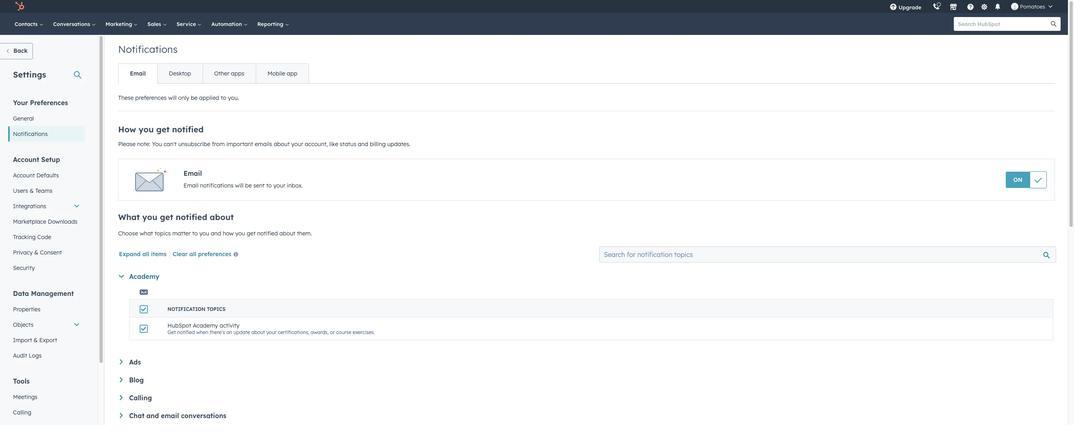 Task type: locate. For each thing, give the bounding box(es) containing it.
hubspot
[[168, 322, 191, 330]]

1 vertical spatial academy
[[193, 322, 218, 330]]

help image
[[967, 4, 975, 11]]

desktop button
[[157, 64, 203, 83]]

sent
[[254, 182, 265, 189]]

notifications inside "your preferences" element
[[13, 130, 48, 138]]

your left account,
[[291, 141, 303, 148]]

mobile app button
[[256, 64, 309, 83]]

& left export
[[34, 337, 38, 344]]

consent
[[40, 249, 62, 256]]

0 vertical spatial email
[[130, 70, 146, 77]]

import
[[13, 337, 32, 344]]

0 horizontal spatial calling
[[13, 409, 31, 416]]

blog
[[129, 376, 144, 384]]

1 all from the left
[[142, 251, 149, 258]]

caret image inside chat and email conversations dropdown button
[[120, 413, 123, 418]]

notifications down sales
[[118, 43, 178, 55]]

1 vertical spatial will
[[235, 182, 244, 189]]

1 vertical spatial notifications
[[13, 130, 48, 138]]

0 vertical spatial academy
[[129, 273, 159, 281]]

navigation
[[118, 63, 309, 84]]

1 vertical spatial get
[[160, 212, 173, 222]]

unsubscribe
[[178, 141, 211, 148]]

account for account defaults
[[13, 172, 35, 179]]

get for how you get notified
[[160, 212, 173, 222]]

get up matter on the left bottom
[[160, 212, 173, 222]]

certifications,
[[278, 330, 309, 336]]

calling down the "meetings"
[[13, 409, 31, 416]]

0 vertical spatial calling
[[129, 394, 152, 402]]

notified up the unsubscribe
[[172, 124, 204, 134]]

inbox.
[[287, 182, 303, 189]]

sales link
[[143, 13, 172, 35]]

1 horizontal spatial be
[[245, 182, 252, 189]]

clear
[[173, 251, 188, 258]]

account up account defaults
[[13, 156, 39, 164]]

notifications link
[[8, 126, 85, 142]]

account up users
[[13, 172, 35, 179]]

academy button
[[119, 273, 1054, 281]]

to
[[221, 94, 226, 102], [266, 182, 272, 189], [192, 230, 198, 237]]

2 horizontal spatial to
[[266, 182, 272, 189]]

0 horizontal spatial will
[[168, 94, 177, 102]]

your left certifications,
[[267, 330, 277, 336]]

caret image for blog
[[120, 377, 123, 383]]

updates.
[[387, 141, 411, 148]]

0 vertical spatial caret image
[[119, 275, 124, 278]]

matter
[[173, 230, 191, 237]]

your left inbox. on the left top of page
[[274, 182, 286, 189]]

topics
[[155, 230, 171, 237], [207, 306, 226, 312]]

meetings
[[13, 394, 37, 401]]

0 vertical spatial preferences
[[135, 94, 167, 102]]

account setup element
[[8, 155, 85, 276]]

audit logs
[[13, 352, 42, 360]]

contacts
[[15, 21, 39, 27]]

1 vertical spatial caret image
[[120, 413, 123, 418]]

and right chat
[[147, 412, 159, 420]]

all right clear
[[189, 251, 196, 258]]

caret image inside the "blog" dropdown button
[[120, 377, 123, 383]]

hubspot link
[[10, 2, 30, 11]]

properties
[[13, 306, 40, 313]]

there's
[[210, 330, 225, 336]]

what
[[140, 230, 153, 237]]

calling up chat
[[129, 394, 152, 402]]

menu
[[885, 0, 1059, 13]]

1 vertical spatial topics
[[207, 306, 226, 312]]

important
[[226, 141, 253, 148]]

caret image
[[120, 395, 123, 401], [120, 413, 123, 418]]

chat and email conversations button
[[120, 412, 1054, 420]]

0 horizontal spatial academy
[[129, 273, 159, 281]]

and left "billing"
[[358, 141, 368, 148]]

caret image for academy
[[119, 275, 124, 278]]

2 vertical spatial &
[[34, 337, 38, 344]]

conversations link
[[48, 13, 101, 35]]

all inside button
[[189, 251, 196, 258]]

caret image inside academy dropdown button
[[119, 275, 124, 278]]

notified up matter on the left bottom
[[176, 212, 207, 222]]

calling inside the tools element
[[13, 409, 31, 416]]

preferences right these
[[135, 94, 167, 102]]

you right how
[[235, 230, 245, 237]]

2 account from the top
[[13, 172, 35, 179]]

setup
[[41, 156, 60, 164]]

1 vertical spatial calling
[[13, 409, 31, 416]]

0 vertical spatial notifications
[[118, 43, 178, 55]]

preferences down choose what topics matter to you and how you get notified about them.
[[198, 251, 231, 258]]

about up how
[[210, 212, 234, 222]]

academy down expand all items button
[[129, 273, 159, 281]]

1 horizontal spatial to
[[221, 94, 226, 102]]

topics right 'what'
[[155, 230, 171, 237]]

marketplaces image
[[950, 4, 958, 11]]

1 horizontal spatial notifications
[[118, 43, 178, 55]]

audit logs link
[[8, 348, 85, 364]]

preferences
[[30, 99, 68, 107]]

1 vertical spatial to
[[266, 182, 272, 189]]

expand all items
[[119, 251, 167, 258]]

1 vertical spatial &
[[34, 249, 38, 256]]

how you get notified
[[118, 124, 204, 134]]

other
[[214, 70, 230, 77]]

data
[[13, 290, 29, 298]]

to right matter on the left bottom
[[192, 230, 198, 237]]

2 caret image from the top
[[120, 413, 123, 418]]

preferences inside button
[[198, 251, 231, 258]]

be right only
[[191, 94, 198, 102]]

email left notifications
[[184, 182, 199, 189]]

0 vertical spatial get
[[156, 124, 170, 134]]

0 horizontal spatial topics
[[155, 230, 171, 237]]

get for notifications
[[156, 124, 170, 134]]

security
[[13, 265, 35, 272]]

ads button
[[120, 358, 1054, 367]]

upgrade image
[[890, 4, 898, 11]]

from
[[212, 141, 225, 148]]

1 horizontal spatial academy
[[193, 322, 218, 330]]

be left sent
[[245, 182, 252, 189]]

notified right get
[[177, 330, 195, 336]]

0 horizontal spatial to
[[192, 230, 198, 237]]

email up these
[[130, 70, 146, 77]]

to right sent
[[266, 182, 272, 189]]

your inside hubspot academy activity get notified when there's an update about your certifications, awards, or course exercises.
[[267, 330, 277, 336]]

0 vertical spatial to
[[221, 94, 226, 102]]

topics up activity
[[207, 306, 226, 312]]

you up 'what'
[[142, 212, 157, 222]]

and left how
[[211, 230, 221, 237]]

0 horizontal spatial and
[[147, 412, 159, 420]]

caret image left the ads
[[120, 360, 123, 365]]

0 vertical spatial &
[[30, 187, 34, 195]]

how
[[118, 124, 136, 134]]

0 horizontal spatial all
[[142, 251, 149, 258]]

import & export link
[[8, 333, 85, 348]]

1 vertical spatial be
[[245, 182, 252, 189]]

notifications down general
[[13, 130, 48, 138]]

1 horizontal spatial will
[[235, 182, 244, 189]]

app
[[287, 70, 298, 77]]

settings image
[[981, 3, 988, 11]]

tracking
[[13, 234, 36, 241]]

chat
[[129, 412, 145, 420]]

& right users
[[30, 187, 34, 195]]

& inside "data management" element
[[34, 337, 38, 344]]

1 vertical spatial caret image
[[120, 360, 123, 365]]

caret image for ads
[[120, 360, 123, 365]]

what
[[118, 212, 140, 222]]

0 vertical spatial will
[[168, 94, 177, 102]]

pomatoes button
[[1007, 0, 1058, 13]]

calling
[[129, 394, 152, 402], [13, 409, 31, 416]]

be
[[191, 94, 198, 102], [245, 182, 252, 189]]

get up you at the top of page
[[156, 124, 170, 134]]

1 horizontal spatial topics
[[207, 306, 226, 312]]

& right privacy on the bottom left of page
[[34, 249, 38, 256]]

1 horizontal spatial calling
[[129, 394, 152, 402]]

0 vertical spatial caret image
[[120, 395, 123, 401]]

all left items
[[142, 251, 149, 258]]

help button
[[964, 0, 978, 13]]

2 vertical spatial caret image
[[120, 377, 123, 383]]

2 vertical spatial your
[[267, 330, 277, 336]]

caret image inside calling dropdown button
[[120, 395, 123, 401]]

notified
[[172, 124, 204, 134], [176, 212, 207, 222], [257, 230, 278, 237], [177, 330, 195, 336]]

1 vertical spatial and
[[211, 230, 221, 237]]

conversations
[[181, 412, 226, 420]]

users & teams link
[[8, 183, 85, 199]]

get right how
[[247, 230, 256, 237]]

caret image left blog
[[120, 377, 123, 383]]

2 vertical spatial and
[[147, 412, 159, 420]]

marketplace downloads
[[13, 218, 78, 226]]

0 horizontal spatial be
[[191, 94, 198, 102]]

tyler black image
[[1012, 3, 1019, 10]]

data management element
[[8, 289, 85, 364]]

0 vertical spatial account
[[13, 156, 39, 164]]

2 vertical spatial get
[[247, 230, 256, 237]]

1 horizontal spatial preferences
[[198, 251, 231, 258]]

course
[[336, 330, 352, 336]]

0 vertical spatial be
[[191, 94, 198, 102]]

1 caret image from the top
[[120, 395, 123, 401]]

1 horizontal spatial all
[[189, 251, 196, 258]]

get
[[168, 330, 176, 336]]

1 vertical spatial preferences
[[198, 251, 231, 258]]

you
[[139, 124, 154, 134], [142, 212, 157, 222], [199, 230, 209, 237], [235, 230, 245, 237]]

will left only
[[168, 94, 177, 102]]

management
[[31, 290, 74, 298]]

academy down notification topics
[[193, 322, 218, 330]]

0 horizontal spatial notifications
[[13, 130, 48, 138]]

an
[[226, 330, 232, 336]]

to left you.
[[221, 94, 226, 102]]

caret image inside ads dropdown button
[[120, 360, 123, 365]]

email inside email button
[[130, 70, 146, 77]]

please
[[118, 141, 136, 148]]

reporting link
[[253, 13, 294, 35]]

account
[[13, 156, 39, 164], [13, 172, 35, 179]]

1 account from the top
[[13, 156, 39, 164]]

export
[[39, 337, 57, 344]]

notifications
[[118, 43, 178, 55], [13, 130, 48, 138]]

email up notifications
[[184, 169, 202, 178]]

2 all from the left
[[189, 251, 196, 258]]

privacy & consent
[[13, 249, 62, 256]]

will left sent
[[235, 182, 244, 189]]

notifications image
[[995, 4, 1002, 11]]

about right update
[[251, 330, 265, 336]]

0 vertical spatial and
[[358, 141, 368, 148]]

caret image for chat and email conversations
[[120, 413, 123, 418]]

menu item
[[928, 0, 929, 13]]

& for export
[[34, 337, 38, 344]]

on
[[1014, 176, 1023, 184]]

desktop
[[169, 70, 191, 77]]

caret image down expand
[[119, 275, 124, 278]]

0 vertical spatial your
[[291, 141, 303, 148]]

1 vertical spatial account
[[13, 172, 35, 179]]

caret image
[[119, 275, 124, 278], [120, 360, 123, 365], [120, 377, 123, 383]]



Task type: vqa. For each thing, say whether or not it's contained in the screenshot.
'focus'
no



Task type: describe. For each thing, give the bounding box(es) containing it.
marketing
[[106, 21, 134, 27]]

Search for notification topics search field
[[600, 247, 1057, 263]]

mobile
[[268, 70, 285, 77]]

will for only
[[168, 94, 177, 102]]

integrations
[[13, 203, 46, 210]]

billing
[[370, 141, 386, 148]]

menu containing pomatoes
[[885, 0, 1059, 13]]

2 horizontal spatial and
[[358, 141, 368, 148]]

& for teams
[[30, 187, 34, 195]]

mobile app
[[268, 70, 298, 77]]

these
[[118, 94, 134, 102]]

clear all preferences button
[[173, 250, 242, 260]]

account setup
[[13, 156, 60, 164]]

these preferences will only be applied to you.
[[118, 94, 239, 102]]

0 horizontal spatial preferences
[[135, 94, 167, 102]]

2 vertical spatial email
[[184, 182, 199, 189]]

Search HubSpot search field
[[954, 17, 1054, 31]]

you
[[152, 141, 162, 148]]

tracking code
[[13, 234, 51, 241]]

you up note:
[[139, 124, 154, 134]]

email
[[161, 412, 179, 420]]

objects
[[13, 321, 33, 329]]

please note: you can't unsubscribe from important emails about your account, like status and billing updates.
[[118, 141, 411, 148]]

expand all items button
[[119, 251, 167, 258]]

about inside hubspot academy activity get notified when there's an update about your certifications, awards, or course exercises.
[[251, 330, 265, 336]]

navigation containing email
[[118, 63, 309, 84]]

other apps
[[214, 70, 244, 77]]

objects button
[[8, 317, 85, 333]]

about right emails
[[274, 141, 290, 148]]

ads
[[129, 358, 141, 367]]

account for account setup
[[13, 156, 39, 164]]

tools
[[13, 377, 30, 386]]

service
[[177, 21, 198, 27]]

calling icon image
[[933, 3, 941, 11]]

all for expand
[[142, 251, 149, 258]]

general
[[13, 115, 34, 122]]

can't
[[164, 141, 177, 148]]

automation
[[211, 21, 244, 27]]

back
[[13, 47, 28, 54]]

when
[[196, 330, 208, 336]]

emails
[[255, 141, 272, 148]]

like
[[330, 141, 338, 148]]

update
[[234, 330, 250, 336]]

automation link
[[207, 13, 253, 35]]

choose what topics matter to you and how you get notified about them.
[[118, 230, 312, 237]]

chat and email conversations
[[129, 412, 226, 420]]

back link
[[0, 43, 33, 59]]

notifications button
[[991, 0, 1005, 13]]

how
[[223, 230, 234, 237]]

notification topics
[[168, 306, 226, 312]]

& for consent
[[34, 249, 38, 256]]

import & export
[[13, 337, 57, 344]]

users & teams
[[13, 187, 52, 195]]

email button
[[119, 64, 157, 83]]

reporting
[[258, 21, 285, 27]]

will for be
[[235, 182, 244, 189]]

security link
[[8, 260, 85, 276]]

activity
[[220, 322, 240, 330]]

privacy
[[13, 249, 33, 256]]

1 vertical spatial your
[[274, 182, 286, 189]]

notification
[[168, 306, 206, 312]]

conversations
[[53, 21, 92, 27]]

defaults
[[36, 172, 59, 179]]

apps
[[231, 70, 244, 77]]

logs
[[29, 352, 42, 360]]

data management
[[13, 290, 74, 298]]

your preferences element
[[8, 98, 85, 142]]

1 vertical spatial email
[[184, 169, 202, 178]]

other apps button
[[203, 64, 256, 83]]

exercises.
[[353, 330, 375, 336]]

applied
[[199, 94, 219, 102]]

you up clear all preferences at left bottom
[[199, 230, 209, 237]]

settings link
[[980, 2, 990, 11]]

contacts link
[[10, 13, 48, 35]]

all for clear
[[189, 251, 196, 258]]

calling link
[[8, 405, 85, 421]]

hubspot image
[[15, 2, 24, 11]]

audit
[[13, 352, 27, 360]]

calling button
[[120, 394, 1054, 402]]

sales
[[148, 21, 163, 27]]

your
[[13, 99, 28, 107]]

0 vertical spatial topics
[[155, 230, 171, 237]]

notified inside hubspot academy activity get notified when there's an update about your certifications, awards, or course exercises.
[[177, 330, 195, 336]]

downloads
[[48, 218, 78, 226]]

status
[[340, 141, 357, 148]]

1 horizontal spatial and
[[211, 230, 221, 237]]

integrations button
[[8, 199, 85, 214]]

tracking code link
[[8, 230, 85, 245]]

caret image for calling
[[120, 395, 123, 401]]

hubspot academy activity get notified when there's an update about your certifications, awards, or course exercises.
[[168, 322, 375, 336]]

items
[[151, 251, 167, 258]]

you.
[[228, 94, 239, 102]]

them.
[[297, 230, 312, 237]]

or
[[330, 330, 335, 336]]

search image
[[1052, 21, 1057, 27]]

properties link
[[8, 302, 85, 317]]

tools element
[[8, 377, 85, 425]]

privacy & consent link
[[8, 245, 85, 260]]

note:
[[137, 141, 151, 148]]

2 vertical spatial to
[[192, 230, 198, 237]]

general link
[[8, 111, 85, 126]]

notifications
[[200, 182, 234, 189]]

email notifications will be sent to your inbox.
[[184, 182, 303, 189]]

about left them.
[[280, 230, 296, 237]]

academy inside hubspot academy activity get notified when there's an update about your certifications, awards, or course exercises.
[[193, 322, 218, 330]]

upgrade
[[899, 4, 922, 11]]

meetings link
[[8, 390, 85, 405]]

expand
[[119, 251, 141, 258]]

notified left them.
[[257, 230, 278, 237]]



